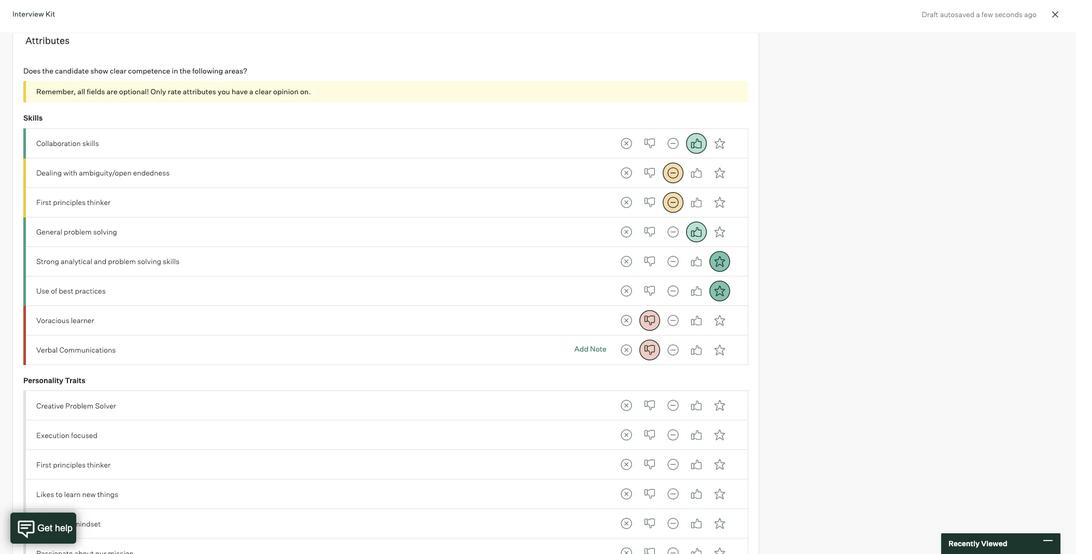 Task type: vqa. For each thing, say whether or not it's contained in the screenshot.
Tim Burton's feedback
no



Task type: locate. For each thing, give the bounding box(es) containing it.
practices
[[75, 287, 106, 296]]

0 vertical spatial thinker
[[87, 198, 111, 207]]

4 strong yes image from the top
[[709, 514, 730, 535]]

7 mixed button from the top
[[663, 311, 683, 331]]

likes
[[36, 490, 54, 499]]

verbal communications
[[36, 346, 116, 355]]

1 horizontal spatial solving
[[137, 257, 161, 266]]

close image
[[1049, 8, 1061, 21]]

focused
[[71, 431, 97, 440]]

2 strong yes image from the top
[[709, 222, 730, 243]]

definitely not button
[[616, 133, 637, 154], [616, 163, 637, 184], [616, 192, 637, 213], [616, 222, 637, 243], [616, 251, 637, 272], [616, 281, 637, 302], [616, 311, 637, 331], [616, 340, 637, 361], [616, 396, 637, 417], [616, 425, 637, 446], [616, 455, 637, 476], [616, 485, 637, 505], [616, 514, 637, 535], [616, 544, 637, 555]]

6 mixed image from the top
[[663, 396, 683, 417]]

mixed button
[[663, 133, 683, 154], [663, 163, 683, 184], [663, 192, 683, 213], [663, 222, 683, 243], [663, 251, 683, 272], [663, 281, 683, 302], [663, 311, 683, 331], [663, 340, 683, 361], [663, 396, 683, 417], [663, 425, 683, 446], [663, 455, 683, 476], [663, 485, 683, 505], [663, 514, 683, 535], [663, 544, 683, 555]]

3 mixed button from the top
[[663, 192, 683, 213]]

12 no button from the top
[[639, 485, 660, 505]]

1 mixed image from the top
[[663, 133, 683, 154]]

mixed button for 6th 'no' button from the top of the page
[[663, 281, 683, 302]]

3 strong yes button from the top
[[709, 192, 730, 213]]

2 strong yes image from the top
[[709, 163, 730, 184]]

solving
[[93, 228, 117, 237], [137, 257, 161, 266]]

thinker for solving
[[87, 198, 111, 207]]

problem right and
[[108, 257, 136, 266]]

definitely not image for definitely not button for 4th 'no' button from the bottom of the page
[[616, 455, 637, 476]]

8 yes button from the top
[[686, 340, 707, 361]]

best
[[59, 287, 73, 296]]

0 horizontal spatial a
[[249, 87, 253, 96]]

0 horizontal spatial problem
[[64, 228, 92, 237]]

5 tab list from the top
[[616, 251, 730, 272]]

1 horizontal spatial the
[[180, 66, 191, 75]]

4 no image from the top
[[639, 311, 660, 331]]

2 definitely not button from the top
[[616, 163, 637, 184]]

yes button
[[686, 133, 707, 154], [686, 163, 707, 184], [686, 192, 707, 213], [686, 222, 707, 243], [686, 251, 707, 272], [686, 281, 707, 302], [686, 311, 707, 331], [686, 340, 707, 361], [686, 396, 707, 417], [686, 425, 707, 446], [686, 455, 707, 476], [686, 485, 707, 505], [686, 514, 707, 535], [686, 544, 707, 555]]

yes image
[[686, 133, 707, 154], [686, 222, 707, 243], [686, 425, 707, 446], [686, 485, 707, 505], [686, 544, 707, 555]]

yes image for 2nd 'no' button from the bottom strong yes button
[[686, 514, 707, 535]]

thinker up things
[[87, 461, 111, 470]]

2 principles from the top
[[53, 461, 86, 470]]

does the candidate show clear competence in the following areas?
[[23, 66, 247, 75]]

14 definitely not button from the top
[[616, 544, 637, 555]]

mixed image
[[663, 133, 683, 154], [663, 222, 683, 243], [663, 251, 683, 272], [663, 281, 683, 302], [663, 340, 683, 361], [663, 396, 683, 417], [663, 514, 683, 535]]

10 strong yes button from the top
[[709, 425, 730, 446]]

strong yes button for fourth 'no' button from the top of the page
[[709, 222, 730, 243]]

viewed
[[981, 540, 1007, 549]]

12 mixed button from the top
[[663, 485, 683, 505]]

mixed button for fourth 'no' button from the top of the page
[[663, 222, 683, 243]]

principles down with
[[53, 198, 86, 207]]

mixed image for ownership mindset
[[663, 514, 683, 535]]

0 horizontal spatial clear
[[110, 66, 126, 75]]

0 vertical spatial first
[[36, 198, 51, 207]]

7 mixed image from the top
[[663, 514, 683, 535]]

3 mixed image from the top
[[663, 251, 683, 272]]

yes image for strong yes button associated with 8th 'no' button from the bottom
[[686, 311, 707, 331]]

1 definitely not image from the top
[[616, 133, 637, 154]]

note
[[590, 345, 606, 354]]

voracious
[[36, 316, 69, 325]]

12 yes button from the top
[[686, 485, 707, 505]]

solving right and
[[137, 257, 161, 266]]

0 vertical spatial skills
[[82, 139, 99, 148]]

autosaved
[[940, 10, 974, 19]]

strong
[[36, 257, 59, 266]]

1 strong yes image from the top
[[709, 133, 730, 154]]

3 definitely not image from the top
[[616, 311, 637, 331]]

1 yes image from the top
[[686, 133, 707, 154]]

13 mixed button from the top
[[663, 514, 683, 535]]

6 tab list from the top
[[616, 281, 730, 302]]

definitely not button for 2nd 'no' button from the bottom
[[616, 514, 637, 535]]

1 vertical spatial clear
[[255, 87, 272, 96]]

yes button for 1st 'no' button from the bottom of the page's strong yes button
[[686, 544, 707, 555]]

1 first from the top
[[36, 198, 51, 207]]

7 no image from the top
[[639, 514, 660, 535]]

principles for focused
[[53, 461, 86, 470]]

the right in on the left of page
[[180, 66, 191, 75]]

0 horizontal spatial solving
[[93, 228, 117, 237]]

2 mixed image from the top
[[663, 222, 683, 243]]

strong yes image for voracious learner
[[709, 311, 730, 331]]

new
[[82, 490, 96, 499]]

2 yes image from the top
[[686, 192, 707, 213]]

2 no image from the top
[[639, 163, 660, 184]]

1 thinker from the top
[[87, 198, 111, 207]]

seconds
[[995, 10, 1023, 19]]

ago
[[1024, 10, 1037, 19]]

no button
[[639, 133, 660, 154], [639, 163, 660, 184], [639, 192, 660, 213], [639, 222, 660, 243], [639, 251, 660, 272], [639, 281, 660, 302], [639, 311, 660, 331], [639, 340, 660, 361], [639, 396, 660, 417], [639, 425, 660, 446], [639, 455, 660, 476], [639, 485, 660, 505], [639, 514, 660, 535], [639, 544, 660, 555]]

10 yes button from the top
[[686, 425, 707, 446]]

7 definitely not button from the top
[[616, 311, 637, 331]]

mixed button for seventh 'no' button from the bottom
[[663, 340, 683, 361]]

on.
[[300, 87, 311, 96]]

1 vertical spatial first
[[36, 461, 51, 470]]

skills
[[82, 139, 99, 148], [163, 257, 179, 266]]

a left "few"
[[976, 10, 980, 19]]

12 strong yes button from the top
[[709, 485, 730, 505]]

1 vertical spatial skills
[[163, 257, 179, 266]]

first up 'likes'
[[36, 461, 51, 470]]

14 no button from the top
[[639, 544, 660, 555]]

yes button for 10th 'no' button from the bottom of the page strong yes button
[[686, 251, 707, 272]]

1 vertical spatial solving
[[137, 257, 161, 266]]

0 horizontal spatial the
[[42, 66, 53, 75]]

8 definitely not button from the top
[[616, 340, 637, 361]]

first down dealing
[[36, 198, 51, 207]]

clear left opinion
[[255, 87, 272, 96]]

1 strong yes image from the top
[[709, 192, 730, 213]]

mixed image for mixed "button" corresponding to third 'no' button from the bottom of the page
[[663, 485, 683, 505]]

1 strong yes button from the top
[[709, 133, 730, 154]]

yes image for execution focused
[[686, 425, 707, 446]]

4 yes image from the top
[[686, 485, 707, 505]]

definitely not image
[[616, 133, 637, 154], [616, 192, 637, 213], [616, 251, 637, 272], [616, 281, 637, 302], [616, 455, 637, 476], [616, 485, 637, 505], [616, 514, 637, 535]]

10 mixed button from the top
[[663, 425, 683, 446]]

strong analytical and problem solving skills
[[36, 257, 179, 266]]

3 strong yes image from the top
[[709, 251, 730, 272]]

thinker
[[87, 198, 111, 207], [87, 461, 111, 470]]

7 mixed image from the top
[[663, 544, 683, 555]]

the
[[42, 66, 53, 75], [180, 66, 191, 75]]

mixed button for third 'no' button from the bottom of the page
[[663, 485, 683, 505]]

6 strong yes image from the top
[[709, 396, 730, 417]]

13 tab list from the top
[[616, 514, 730, 535]]

first principles thinker
[[36, 198, 111, 207], [36, 461, 111, 470]]

mixed image
[[663, 163, 683, 184], [663, 192, 683, 213], [663, 311, 683, 331], [663, 425, 683, 446], [663, 455, 683, 476], [663, 485, 683, 505], [663, 544, 683, 555]]

5 yes button from the top
[[686, 251, 707, 272]]

5 yes image from the top
[[686, 544, 707, 555]]

traits
[[65, 376, 85, 385]]

definitely not image for definitely not button associated with 12th 'no' button from the bottom
[[616, 192, 637, 213]]

6 definitely not image from the top
[[616, 425, 637, 446]]

recently
[[948, 540, 980, 549]]

3 strong yes image from the top
[[709, 281, 730, 302]]

1 first principles thinker from the top
[[36, 198, 111, 207]]

2 strong yes button from the top
[[709, 163, 730, 184]]

definitely not image for voracious learner
[[616, 311, 637, 331]]

2 mixed image from the top
[[663, 192, 683, 213]]

no image for third 'no' button from the bottom of the page
[[639, 485, 660, 505]]

1 yes button from the top
[[686, 133, 707, 154]]

2 first principles thinker from the top
[[36, 461, 111, 470]]

a
[[976, 10, 980, 19], [249, 87, 253, 96]]

only
[[151, 87, 166, 96]]

yes button for first 'no' button from the top of the page strong yes button
[[686, 133, 707, 154]]

0 vertical spatial solving
[[93, 228, 117, 237]]

5 no image from the top
[[639, 455, 660, 476]]

3 tab list from the top
[[616, 192, 730, 213]]

strong yes button for ninth 'no' button from the top
[[709, 396, 730, 417]]

tab list
[[616, 133, 730, 154], [616, 163, 730, 184], [616, 192, 730, 213], [616, 222, 730, 243], [616, 251, 730, 272], [616, 281, 730, 302], [616, 311, 730, 331], [616, 340, 730, 361], [616, 396, 730, 417], [616, 425, 730, 446], [616, 455, 730, 476], [616, 485, 730, 505], [616, 514, 730, 535], [616, 544, 730, 555]]

draft autosaved a few seconds ago
[[922, 10, 1037, 19]]

definitely not image for third 'no' button from the bottom of the page's definitely not button
[[616, 485, 637, 505]]

8 yes image from the top
[[686, 455, 707, 476]]

11 tab list from the top
[[616, 455, 730, 476]]

no image for execution focused
[[639, 425, 660, 446]]

strong yes image
[[709, 133, 730, 154], [709, 163, 730, 184], [709, 281, 730, 302], [709, 311, 730, 331], [709, 340, 730, 361], [709, 396, 730, 417], [709, 425, 730, 446], [709, 455, 730, 476], [709, 485, 730, 505], [709, 544, 730, 555]]

6 mixed image from the top
[[663, 485, 683, 505]]

attributes
[[25, 35, 70, 46]]

general
[[36, 228, 62, 237]]

in
[[172, 66, 178, 75]]

strong yes image
[[709, 192, 730, 213], [709, 222, 730, 243], [709, 251, 730, 272], [709, 514, 730, 535]]

thinker for learn
[[87, 461, 111, 470]]

attributes
[[183, 87, 216, 96]]

ownership
[[36, 520, 72, 529]]

principles for with
[[53, 198, 86, 207]]

4 yes image from the top
[[686, 281, 707, 302]]

11 definitely not button from the top
[[616, 455, 637, 476]]

1 vertical spatial thinker
[[87, 461, 111, 470]]

problem
[[64, 228, 92, 237], [108, 257, 136, 266]]

1 horizontal spatial skills
[[163, 257, 179, 266]]

2 thinker from the top
[[87, 461, 111, 470]]

1 horizontal spatial a
[[976, 10, 980, 19]]

solving up the strong analytical and problem solving skills
[[93, 228, 117, 237]]

6 yes image from the top
[[686, 340, 707, 361]]

things
[[97, 490, 118, 499]]

7 yes button from the top
[[686, 311, 707, 331]]

1 vertical spatial first principles thinker
[[36, 461, 111, 470]]

0 vertical spatial problem
[[64, 228, 92, 237]]

remember, all fields are optional! only rate attributes you have a clear opinion on.
[[36, 87, 311, 96]]

5 definitely not button from the top
[[616, 251, 637, 272]]

yes image for likes to learn new things
[[686, 485, 707, 505]]

7 tab list from the top
[[616, 311, 730, 331]]

definitely not image for 2nd 'no' button from the bottom's definitely not button
[[616, 514, 637, 535]]

endedness
[[133, 169, 170, 177]]

yes image for collaboration skills
[[686, 133, 707, 154]]

1 vertical spatial principles
[[53, 461, 86, 470]]

recently viewed
[[948, 540, 1007, 549]]

principles down execution focused
[[53, 461, 86, 470]]

mixed button for 8th 'no' button from the bottom
[[663, 311, 683, 331]]

definitely not image
[[616, 163, 637, 184], [616, 222, 637, 243], [616, 311, 637, 331], [616, 340, 637, 361], [616, 396, 637, 417], [616, 425, 637, 446], [616, 544, 637, 555]]

5 mixed image from the top
[[663, 340, 683, 361]]

0 vertical spatial principles
[[53, 198, 86, 207]]

strong yes image for execution focused
[[709, 425, 730, 446]]

first
[[36, 198, 51, 207], [36, 461, 51, 470]]

yes button for 2nd 'no' button from the bottom strong yes button
[[686, 514, 707, 535]]

no image for dealing with ambiguity/open endedness
[[639, 163, 660, 184]]

yes button for strong yes button associated with fourth 'no' button from the top of the page
[[686, 222, 707, 243]]

1 definitely not button from the top
[[616, 133, 637, 154]]

mindset
[[74, 520, 101, 529]]

communications
[[59, 346, 116, 355]]

7 yes image from the top
[[686, 396, 707, 417]]

2 definitely not image from the top
[[616, 222, 637, 243]]

3 definitely not image from the top
[[616, 251, 637, 272]]

execution focused
[[36, 431, 97, 440]]

of
[[51, 287, 57, 296]]

10 no button from the top
[[639, 425, 660, 446]]

no image
[[639, 133, 660, 154], [639, 163, 660, 184], [639, 281, 660, 302], [639, 340, 660, 361], [639, 396, 660, 417], [639, 425, 660, 446], [639, 544, 660, 555]]

strong yes button
[[709, 133, 730, 154], [709, 163, 730, 184], [709, 192, 730, 213], [709, 222, 730, 243], [709, 251, 730, 272], [709, 281, 730, 302], [709, 311, 730, 331], [709, 340, 730, 361], [709, 396, 730, 417], [709, 425, 730, 446], [709, 455, 730, 476], [709, 485, 730, 505], [709, 514, 730, 535], [709, 544, 730, 555]]

mixed image for creative problem solver
[[663, 396, 683, 417]]

opinion
[[273, 87, 298, 96]]

have
[[232, 87, 248, 96]]

strong yes button for 13th 'no' button from the bottom
[[709, 163, 730, 184]]

strong yes button for 10th 'no' button from the bottom of the page
[[709, 251, 730, 272]]

3 yes image from the top
[[686, 425, 707, 446]]

mixed button for first 'no' button from the top of the page
[[663, 133, 683, 154]]

7 strong yes image from the top
[[709, 425, 730, 446]]

creative problem solver
[[36, 402, 116, 411]]

8 strong yes image from the top
[[709, 455, 730, 476]]

definitely not image for creative problem solver
[[616, 396, 637, 417]]

definitely not image for definitely not button corresponding to 10th 'no' button from the bottom of the page
[[616, 251, 637, 272]]

0 vertical spatial first principles thinker
[[36, 198, 111, 207]]

problem right general
[[64, 228, 92, 237]]

definitely not button for 13th 'no' button from the bottom
[[616, 163, 637, 184]]

3 yes image from the top
[[686, 251, 707, 272]]

principles
[[53, 198, 86, 207], [53, 461, 86, 470]]

strong yes button for first 'no' button from the top of the page
[[709, 133, 730, 154]]

0 vertical spatial clear
[[110, 66, 126, 75]]

10 strong yes image from the top
[[709, 544, 730, 555]]

personality
[[23, 376, 63, 385]]

strong yes image for use of best practices
[[709, 281, 730, 302]]

clear right show
[[110, 66, 126, 75]]

0 vertical spatial a
[[976, 10, 980, 19]]

add
[[574, 345, 588, 354]]

clear
[[110, 66, 126, 75], [255, 87, 272, 96]]

9 tab list from the top
[[616, 396, 730, 417]]

first principles thinker up learn at the bottom
[[36, 461, 111, 470]]

3 definitely not button from the top
[[616, 192, 637, 213]]

a right have at the left top
[[249, 87, 253, 96]]

1 mixed button from the top
[[663, 133, 683, 154]]

first principles thinker down with
[[36, 198, 111, 207]]

does
[[23, 66, 41, 75]]

no image for 10th 'no' button from the bottom of the page
[[639, 251, 660, 272]]

thinker down dealing with ambiguity/open endedness
[[87, 198, 111, 207]]

mixed image for mixed "button" corresponding to 5th 'no' button from the bottom
[[663, 425, 683, 446]]

definitely not button for seventh 'no' button from the bottom
[[616, 340, 637, 361]]

strong yes button for third 'no' button from the bottom of the page
[[709, 485, 730, 505]]

6 definitely not image from the top
[[616, 485, 637, 505]]

6 no image from the top
[[639, 485, 660, 505]]

3 mixed image from the top
[[663, 311, 683, 331]]

yes image for 10th 'no' button from the bottom of the page strong yes button
[[686, 251, 707, 272]]

1 horizontal spatial clear
[[255, 87, 272, 96]]

1 vertical spatial problem
[[108, 257, 136, 266]]

4 strong yes button from the top
[[709, 222, 730, 243]]

strong yes image for creative problem solver
[[709, 396, 730, 417]]

6 definitely not button from the top
[[616, 281, 637, 302]]

4 definitely not button from the top
[[616, 222, 637, 243]]

skills
[[23, 114, 43, 123]]

strong yes button for 2nd 'no' button from the bottom
[[709, 514, 730, 535]]

no image
[[639, 192, 660, 213], [639, 222, 660, 243], [639, 251, 660, 272], [639, 311, 660, 331], [639, 455, 660, 476], [639, 485, 660, 505], [639, 514, 660, 535]]

strong yes image for solving
[[709, 222, 730, 243]]

candidate
[[55, 66, 89, 75]]

with
[[63, 169, 77, 177]]

mixed button for 5th 'no' button from the bottom
[[663, 425, 683, 446]]

the right does
[[42, 66, 53, 75]]

14 strong yes button from the top
[[709, 544, 730, 555]]

following
[[192, 66, 223, 75]]

yes image
[[686, 163, 707, 184], [686, 192, 707, 213], [686, 251, 707, 272], [686, 281, 707, 302], [686, 311, 707, 331], [686, 340, 707, 361], [686, 396, 707, 417], [686, 455, 707, 476], [686, 514, 707, 535]]

draft
[[922, 10, 938, 19]]

7 strong yes button from the top
[[709, 311, 730, 331]]

use
[[36, 287, 49, 296]]

3 no button from the top
[[639, 192, 660, 213]]



Task type: describe. For each thing, give the bounding box(es) containing it.
collaboration skills
[[36, 139, 99, 148]]

mixed image for mixed "button" corresponding to 12th 'no' button from the bottom
[[663, 192, 683, 213]]

strong yes image for first principles thinker
[[709, 455, 730, 476]]

yes button for strong yes button corresponding to 12th 'no' button from the bottom
[[686, 192, 707, 213]]

yes button for strong yes button corresponding to 4th 'no' button from the bottom of the page
[[686, 455, 707, 476]]

voracious learner
[[36, 316, 94, 325]]

yes button for strong yes button corresponding to 6th 'no' button from the top of the page
[[686, 281, 707, 302]]

and
[[94, 257, 106, 266]]

likes to learn new things
[[36, 490, 118, 499]]

definitely not button for 6th 'no' button from the top of the page
[[616, 281, 637, 302]]

definitely not button for 8th 'no' button from the bottom
[[616, 311, 637, 331]]

show
[[90, 66, 108, 75]]

2 tab list from the top
[[616, 163, 730, 184]]

strong yes button for 1st 'no' button from the bottom of the page
[[709, 544, 730, 555]]

no image for fourth 'no' button from the top of the page
[[639, 222, 660, 243]]

definitely not button for third 'no' button from the bottom of the page
[[616, 485, 637, 505]]

definitely not image for general problem solving
[[616, 222, 637, 243]]

8 no button from the top
[[639, 340, 660, 361]]

8 tab list from the top
[[616, 340, 730, 361]]

mixed button for 13th 'no' button from the bottom
[[663, 163, 683, 184]]

yes button for strong yes button associated with 8th 'no' button from the bottom
[[686, 311, 707, 331]]

dealing with ambiguity/open endedness
[[36, 169, 170, 177]]

1 the from the left
[[42, 66, 53, 75]]

learner
[[71, 316, 94, 325]]

first principles thinker for focused
[[36, 461, 111, 470]]

mixed image for general problem solving
[[663, 222, 683, 243]]

mixed image for 4th 'no' button from the bottom of the page's mixed "button"
[[663, 455, 683, 476]]

strong yes button for 8th 'no' button from the bottom
[[709, 311, 730, 331]]

to
[[56, 490, 62, 499]]

7 no image from the top
[[639, 544, 660, 555]]

collaboration
[[36, 139, 81, 148]]

yes button for third 'no' button from the bottom of the page's strong yes button
[[686, 485, 707, 505]]

7 no button from the top
[[639, 311, 660, 331]]

definitely not image for 6th 'no' button from the top of the page's definitely not button
[[616, 281, 637, 302]]

use of best practices
[[36, 287, 106, 296]]

mixed button for 2nd 'no' button from the bottom
[[663, 514, 683, 535]]

13 no button from the top
[[639, 514, 660, 535]]

4 no image from the top
[[639, 340, 660, 361]]

7 definitely not image from the top
[[616, 544, 637, 555]]

interview
[[12, 9, 44, 18]]

general problem solving
[[36, 228, 117, 237]]

4 no button from the top
[[639, 222, 660, 243]]

mixed image for mixed "button" for 8th 'no' button from the bottom
[[663, 311, 683, 331]]

definitely not button for ninth 'no' button from the top
[[616, 396, 637, 417]]

9 no button from the top
[[639, 396, 660, 417]]

first for execution focused
[[36, 461, 51, 470]]

yes button for strong yes button related to 13th 'no' button from the bottom
[[686, 163, 707, 184]]

definitely not button for fourth 'no' button from the top of the page
[[616, 222, 637, 243]]

creative
[[36, 402, 64, 411]]

mixed button for 12th 'no' button from the bottom
[[663, 192, 683, 213]]

strong yes button for seventh 'no' button from the bottom
[[709, 340, 730, 361]]

yes image for general problem solving
[[686, 222, 707, 243]]

first for dealing with ambiguity/open endedness
[[36, 198, 51, 207]]

no image for collaboration skills
[[639, 133, 660, 154]]

interview kit
[[12, 9, 55, 18]]

yes image for strong yes button corresponding to 6th 'no' button from the top of the page
[[686, 281, 707, 302]]

rate
[[168, 87, 181, 96]]

yes image for strong yes button corresponding to 4th 'no' button from the bottom of the page
[[686, 455, 707, 476]]

add note
[[574, 345, 606, 354]]

verbal
[[36, 346, 58, 355]]

strong yes button for 12th 'no' button from the bottom
[[709, 192, 730, 213]]

no image for creative problem solver
[[639, 396, 660, 417]]

kit
[[45, 9, 55, 18]]

mixed button for ninth 'no' button from the top
[[663, 396, 683, 417]]

dealing
[[36, 169, 62, 177]]

definitely not button for 5th 'no' button from the bottom
[[616, 425, 637, 446]]

analytical
[[61, 257, 92, 266]]

mixed image for 1st 'no' button from the bottom of the page mixed "button"
[[663, 544, 683, 555]]

all
[[77, 87, 85, 96]]

strong yes image for likes to learn new things
[[709, 485, 730, 505]]

ownership mindset
[[36, 520, 101, 529]]

strong yes image for thinker
[[709, 192, 730, 213]]

2 the from the left
[[180, 66, 191, 75]]

no image for 8th 'no' button from the bottom
[[639, 311, 660, 331]]

strong yes button for 6th 'no' button from the top of the page
[[709, 281, 730, 302]]

yes button for strong yes button for 5th 'no' button from the bottom
[[686, 425, 707, 446]]

learn
[[64, 490, 81, 499]]

5 strong yes image from the top
[[709, 340, 730, 361]]

4 definitely not image from the top
[[616, 340, 637, 361]]

no image for 12th 'no' button from the bottom
[[639, 192, 660, 213]]

definitely not button for 12th 'no' button from the bottom
[[616, 192, 637, 213]]

definitely not button for 10th 'no' button from the bottom of the page
[[616, 251, 637, 272]]

execution
[[36, 431, 69, 440]]

mixed button for 1st 'no' button from the bottom of the page
[[663, 544, 683, 555]]

11 no button from the top
[[639, 455, 660, 476]]

no image for 4th 'no' button from the bottom of the page
[[639, 455, 660, 476]]

5 no button from the top
[[639, 251, 660, 272]]

14 tab list from the top
[[616, 544, 730, 555]]

fields
[[87, 87, 105, 96]]

6 no button from the top
[[639, 281, 660, 302]]

strong yes image for collaboration skills
[[709, 133, 730, 154]]

1 horizontal spatial problem
[[108, 257, 136, 266]]

no image for use of best practices
[[639, 281, 660, 302]]

2 no button from the top
[[639, 163, 660, 184]]

mixed button for 4th 'no' button from the bottom of the page
[[663, 455, 683, 476]]

competence
[[128, 66, 170, 75]]

add note link
[[574, 343, 606, 354]]

you
[[218, 87, 230, 96]]

1 no button from the top
[[639, 133, 660, 154]]

10 tab list from the top
[[616, 425, 730, 446]]

areas?
[[225, 66, 247, 75]]

mixed image for collaboration skills
[[663, 133, 683, 154]]

solver
[[95, 402, 116, 411]]

yes button for strong yes button corresponding to ninth 'no' button from the top
[[686, 396, 707, 417]]

1 tab list from the top
[[616, 133, 730, 154]]

yes button for strong yes button for seventh 'no' button from the bottom
[[686, 340, 707, 361]]

strong yes button for 5th 'no' button from the bottom
[[709, 425, 730, 446]]

optional!
[[119, 87, 149, 96]]

first principles thinker for with
[[36, 198, 111, 207]]

definitely not image for dealing with ambiguity/open endedness
[[616, 163, 637, 184]]

1 vertical spatial a
[[249, 87, 253, 96]]

yes image for strong yes button corresponding to 12th 'no' button from the bottom
[[686, 192, 707, 213]]

yes image for strong yes button corresponding to ninth 'no' button from the top
[[686, 396, 707, 417]]

4 tab list from the top
[[616, 222, 730, 243]]

definitely not button for 1st 'no' button from the bottom of the page
[[616, 544, 637, 555]]

definitely not image for execution focused
[[616, 425, 637, 446]]

mixed button for 10th 'no' button from the bottom of the page
[[663, 251, 683, 272]]

12 tab list from the top
[[616, 485, 730, 505]]

are
[[107, 87, 117, 96]]

yes image for strong yes button related to 13th 'no' button from the bottom
[[686, 163, 707, 184]]

mixed image for use of best practices
[[663, 281, 683, 302]]

ambiguity/open
[[79, 169, 131, 177]]

yes image for strong yes button for seventh 'no' button from the bottom
[[686, 340, 707, 361]]

problem
[[65, 402, 93, 411]]

0 horizontal spatial skills
[[82, 139, 99, 148]]

no image for 2nd 'no' button from the bottom
[[639, 514, 660, 535]]

few
[[982, 10, 993, 19]]

remember,
[[36, 87, 76, 96]]

definitely not button for 4th 'no' button from the bottom of the page
[[616, 455, 637, 476]]

mixed image for mixed "button" corresponding to 13th 'no' button from the bottom
[[663, 163, 683, 184]]

strong yes button for 4th 'no' button from the bottom of the page
[[709, 455, 730, 476]]

personality traits
[[23, 376, 85, 385]]



